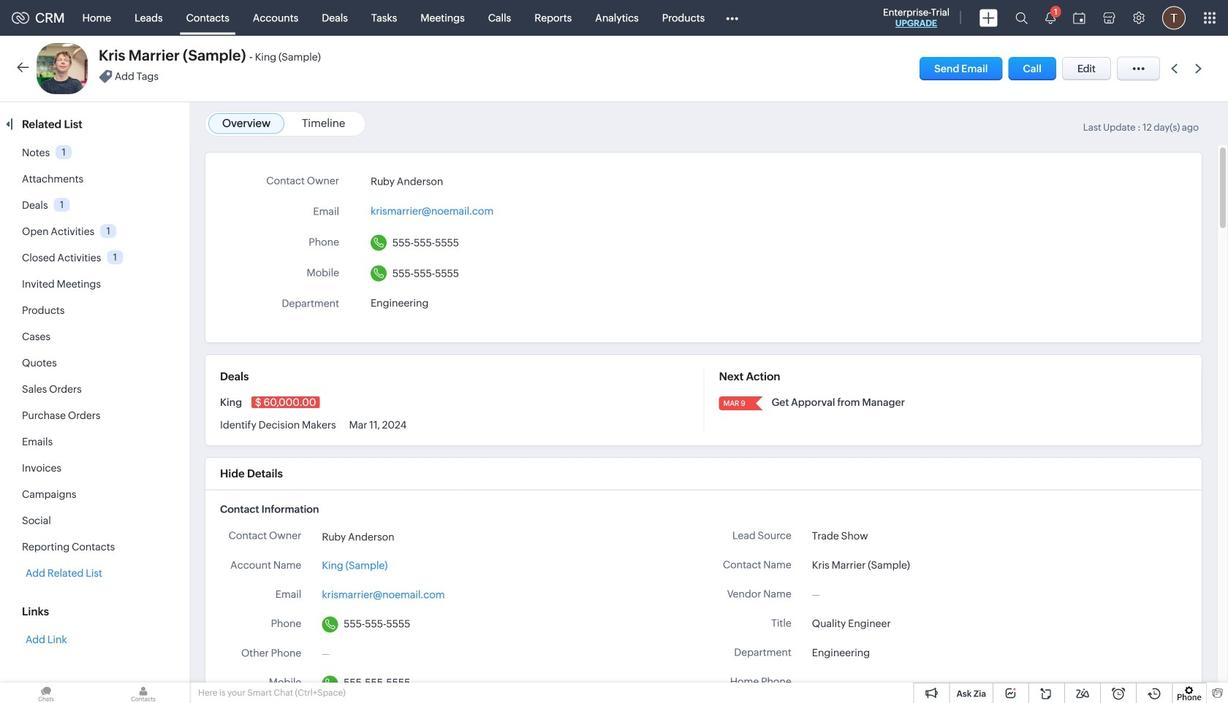 Task type: vqa. For each thing, say whether or not it's contained in the screenshot.
second late by  days image
no



Task type: locate. For each thing, give the bounding box(es) containing it.
profile image
[[1162, 6, 1186, 30]]

contacts image
[[97, 683, 189, 704]]

create menu image
[[980, 9, 998, 27]]

search element
[[1007, 0, 1037, 36]]

next record image
[[1195, 64, 1205, 73]]

previous record image
[[1171, 64, 1178, 73]]



Task type: describe. For each thing, give the bounding box(es) containing it.
search image
[[1015, 12, 1028, 24]]

profile element
[[1153, 0, 1194, 35]]

Other Modules field
[[717, 6, 748, 30]]

create menu element
[[971, 0, 1007, 35]]

logo image
[[12, 12, 29, 24]]

chats image
[[0, 683, 92, 704]]

calendar image
[[1073, 12, 1085, 24]]

signals element
[[1037, 0, 1064, 36]]



